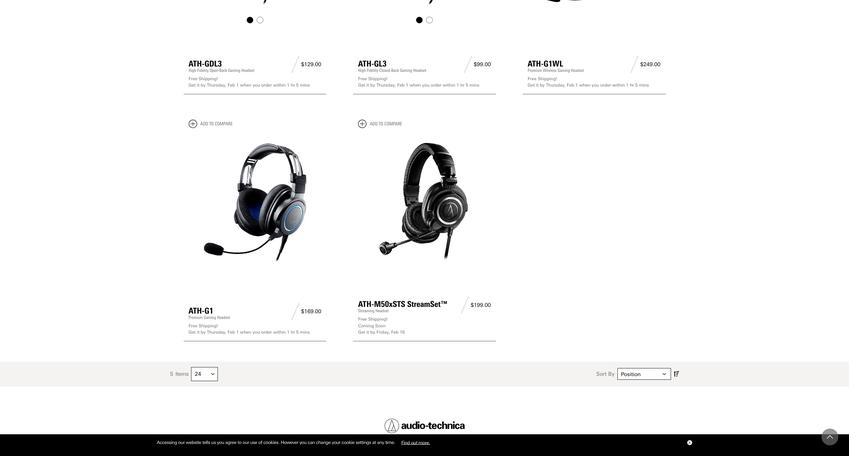 Task type: describe. For each thing, give the bounding box(es) containing it.
free for ath-gl3
[[358, 76, 367, 81]]

friday,
[[377, 330, 390, 335]]

gaming inside ath-g1wl premium wireless gaming headset
[[558, 68, 570, 73]]

headset inside ath-g1wl premium wireless gaming headset
[[571, 68, 584, 73]]

g1
[[205, 306, 213, 316]]

thursday, down ath-g1 premium gaming headset
[[207, 330, 226, 335]]

change
[[316, 440, 331, 446]]

headset inside ath-gl3 high-fidelity closed-back gaming headset
[[413, 68, 426, 73]]

divider line image for ath-g1
[[290, 304, 301, 320]]

get for ath-g1wl
[[528, 83, 535, 88]]

hr for gl3
[[461, 83, 465, 88]]

shipping! down ath-g1 premium gaming headset
[[199, 324, 218, 329]]

accessing
[[157, 440, 177, 446]]

order for ath-g1wl
[[601, 83, 611, 88]]

ath- for g1wl
[[528, 59, 544, 69]]

shipping! for gdl3
[[199, 76, 218, 81]]

hr for gdl3
[[291, 83, 295, 88]]

option group for ath-gl3
[[358, 15, 492, 25]]

store logo image
[[385, 419, 465, 434]]

mins for g1wl
[[639, 83, 649, 88]]

set descending direction image
[[674, 370, 679, 379]]

within for ath-gdl3
[[273, 83, 286, 88]]

headset inside ath-g1 premium gaming headset
[[217, 315, 230, 320]]

it for gl3
[[367, 83, 369, 88]]

free inside free shipping! coming soon get it by friday, feb 16
[[358, 317, 367, 322]]

within for ath-g1wl
[[613, 83, 625, 88]]

5 for gdl3
[[296, 83, 299, 88]]

time.
[[385, 440, 395, 446]]

to for g1
[[209, 121, 214, 127]]

sort by
[[597, 371, 615, 378]]

high- for ath-gl3
[[358, 68, 367, 73]]

gaming inside ath-g1 premium gaming headset
[[204, 315, 216, 320]]

1 our from the left
[[178, 440, 185, 446]]

more.
[[419, 440, 430, 446]]

hr for g1wl
[[630, 83, 634, 88]]

ath-gl3 high-fidelity closed-back gaming headset
[[358, 59, 426, 73]]

high- for ath-gdl3
[[189, 68, 197, 73]]

16
[[400, 330, 405, 335]]

divider line image for ath-m50xsts streamset™
[[459, 297, 471, 314]]

gaming inside ath-gl3 high-fidelity closed-back gaming headset
[[400, 68, 412, 73]]

option group for ath-gdl3
[[188, 15, 322, 25]]

ath gdl3 image
[[189, 0, 322, 12]]

add to compare for g1
[[200, 121, 233, 127]]

5 for gl3
[[466, 83, 469, 88]]

divider line image for ath-gdl3
[[290, 56, 301, 73]]

wireless
[[543, 68, 557, 73]]

it for gdl3
[[197, 83, 200, 88]]

free shipping! get it by thursday, feb 1 when you order within 1 hr 5 mins for ath-gl3
[[358, 76, 480, 88]]

get for ath-gdl3
[[189, 83, 196, 88]]

get inside free shipping! coming soon get it by friday, feb 16
[[358, 330, 365, 335]]

when for ath-gdl3
[[240, 83, 251, 88]]

divider line image for ath-g1wl
[[629, 56, 641, 73]]

free shipping! coming soon get it by friday, feb 16
[[358, 317, 405, 335]]

free shipping! get it by thursday, feb 1 when you order within 1 hr 5 mins for ath-gdl3
[[189, 76, 310, 88]]

free shipping! get it by thursday, feb 1 when you order within 1 hr 5 mins for ath-g1wl
[[528, 76, 649, 88]]

within for ath-gl3
[[443, 83, 456, 88]]

5 items
[[170, 371, 189, 378]]

gl3
[[374, 59, 387, 69]]

us
[[211, 440, 216, 446]]

closed-
[[379, 68, 391, 73]]

shipping! for g1wl
[[538, 76, 557, 81]]

feb inside free shipping! coming soon get it by friday, feb 16
[[391, 330, 399, 335]]

sort
[[597, 371, 607, 378]]

$249.00
[[641, 61, 661, 68]]

mins for gdl3
[[300, 83, 310, 88]]

by inside free shipping! coming soon get it by friday, feb 16
[[371, 330, 375, 335]]

add to compare button for g1
[[189, 120, 233, 128]]

add to compare for m50xsts
[[370, 121, 402, 127]]

of
[[258, 440, 262, 446]]

shipping! for gl3
[[368, 76, 388, 81]]

thursday, for g1wl
[[546, 83, 566, 88]]

order for ath-gdl3
[[261, 83, 272, 88]]

use
[[250, 440, 257, 446]]

feb down ath-g1 premium gaming headset
[[228, 330, 235, 335]]

by for gl3
[[371, 83, 375, 88]]

when for ath-g1wl
[[580, 83, 591, 88]]

it inside free shipping! coming soon get it by friday, feb 16
[[367, 330, 369, 335]]

gdl3
[[205, 59, 222, 69]]

shipping! inside free shipping! coming soon get it by friday, feb 16
[[368, 317, 388, 322]]

1 horizontal spatial to
[[238, 440, 242, 446]]

cross image
[[688, 442, 691, 445]]



Task type: vqa. For each thing, say whether or not it's contained in the screenshot.
right systems
no



Task type: locate. For each thing, give the bounding box(es) containing it.
0 horizontal spatial fidelity
[[197, 68, 209, 73]]

ath- for gdl3
[[189, 59, 205, 69]]

option group down ath gdl3 image
[[188, 15, 322, 25]]

1 horizontal spatial back
[[391, 68, 399, 73]]

agree
[[225, 440, 237, 446]]

g1wl
[[544, 59, 563, 69]]

premium left g1
[[189, 315, 203, 320]]

carrat down image right items
[[211, 373, 215, 376]]

0 horizontal spatial add to compare button
[[189, 120, 233, 128]]

to for m50xsts
[[379, 121, 383, 127]]

order
[[261, 83, 272, 88], [431, 83, 442, 88], [601, 83, 611, 88], [261, 330, 272, 335]]

cookies.
[[264, 440, 280, 446]]

soon
[[375, 324, 386, 329]]

accessing our website tells us you agree to our use of cookies. however you can change your cookie settings at any time.
[[157, 440, 397, 446]]

free down ath-gdl3 high-fidelity open-back gaming headset
[[189, 76, 197, 81]]

thursday, down wireless at the right
[[546, 83, 566, 88]]

high- left gl3
[[358, 68, 367, 73]]

gaming
[[228, 68, 240, 73], [400, 68, 412, 73], [558, 68, 570, 73], [204, 315, 216, 320]]

headset inside ath-gdl3 high-fidelity open-back gaming headset
[[241, 68, 255, 73]]

fidelity left open-
[[197, 68, 209, 73]]

1 add from the left
[[200, 121, 208, 127]]

free for ath-gdl3
[[189, 76, 197, 81]]

open-
[[210, 68, 219, 73]]

free shipping! get it by thursday, feb 1 when you order within 1 hr 5 mins
[[189, 76, 310, 88], [358, 76, 480, 88], [528, 76, 649, 88], [189, 324, 310, 335]]

ath-g1 premium gaming headset
[[189, 306, 230, 320]]

1 back from the left
[[219, 68, 227, 73]]

get for ath-gl3
[[358, 83, 365, 88]]

free for ath-g1wl
[[528, 76, 537, 81]]

option group
[[188, 15, 322, 25], [358, 15, 492, 25]]

m50xsts
[[374, 300, 405, 309]]

back inside ath-gdl3 high-fidelity open-back gaming headset
[[219, 68, 227, 73]]

ath- for m50xsts
[[358, 300, 374, 309]]

1
[[236, 83, 239, 88], [287, 83, 290, 88], [406, 83, 409, 88], [457, 83, 459, 88], [576, 83, 578, 88], [626, 83, 629, 88], [236, 330, 239, 335], [287, 330, 290, 335]]

shipping! up soon
[[368, 317, 388, 322]]

ath- inside ath-m50xsts streamset™ streaming headset
[[358, 300, 374, 309]]

premium inside ath-g1 premium gaming headset
[[189, 315, 203, 320]]

tells
[[202, 440, 210, 446]]

0 horizontal spatial back
[[219, 68, 227, 73]]

carrat down image
[[211, 373, 215, 376], [663, 373, 666, 376]]

it down ath-gl3 high-fidelity closed-back gaming headset
[[367, 83, 369, 88]]

back for gdl3
[[219, 68, 227, 73]]

2 high- from the left
[[358, 68, 367, 73]]

find
[[402, 440, 410, 446]]

it down ath-g1wl premium wireless gaming headset on the top right
[[536, 83, 539, 88]]

free up coming at bottom
[[358, 317, 367, 322]]

compare for m50xsts
[[385, 121, 402, 127]]

1 horizontal spatial high-
[[358, 68, 367, 73]]

hr
[[291, 83, 295, 88], [461, 83, 465, 88], [630, 83, 634, 88], [291, 330, 295, 335]]

thursday,
[[207, 83, 226, 88], [377, 83, 396, 88], [546, 83, 566, 88], [207, 330, 226, 335]]

feb for g1wl
[[567, 83, 574, 88]]

feb for gdl3
[[228, 83, 235, 88]]

can
[[308, 440, 315, 446]]

1 horizontal spatial our
[[243, 440, 249, 446]]

ath g1wl image
[[528, 0, 661, 12]]

1 horizontal spatial add
[[370, 121, 378, 127]]

any
[[377, 440, 384, 446]]

mins
[[300, 83, 310, 88], [470, 83, 480, 88], [639, 83, 649, 88], [300, 330, 310, 335]]

ath-
[[189, 59, 205, 69], [358, 59, 374, 69], [528, 59, 544, 69], [358, 300, 374, 309], [189, 306, 205, 316]]

by for gdl3
[[201, 83, 206, 88]]

find out more. link
[[397, 438, 435, 448]]

ath g1 image
[[189, 134, 322, 266]]

headset
[[241, 68, 255, 73], [413, 68, 426, 73], [571, 68, 584, 73], [376, 309, 389, 314], [217, 315, 230, 320]]

$129.00
[[301, 61, 322, 68]]

our left use
[[243, 440, 249, 446]]

2 add to compare from the left
[[370, 121, 402, 127]]

1 compare from the left
[[215, 121, 233, 127]]

feb down ath-gl3 high-fidelity closed-back gaming headset
[[397, 83, 405, 88]]

your
[[332, 440, 341, 446]]

streaming
[[358, 309, 375, 314]]

settings
[[356, 440, 371, 446]]

when
[[240, 83, 251, 88], [410, 83, 421, 88], [580, 83, 591, 88], [240, 330, 251, 335]]

$99.00
[[474, 61, 491, 68]]

add for g1
[[200, 121, 208, 127]]

it down coming at bottom
[[367, 330, 369, 335]]

ath- for g1
[[189, 306, 205, 316]]

premium left wireless at the right
[[528, 68, 542, 73]]

1 horizontal spatial carrat down image
[[663, 373, 666, 376]]

premium
[[528, 68, 542, 73], [189, 315, 203, 320]]

add to compare button for m50xsts
[[358, 120, 402, 128]]

2 horizontal spatial to
[[379, 121, 383, 127]]

0 horizontal spatial carrat down image
[[211, 373, 215, 376]]

1 horizontal spatial option group
[[358, 15, 492, 25]]

high- left gdl3
[[189, 68, 197, 73]]

thursday, down open-
[[207, 83, 226, 88]]

feb down ath-gdl3 high-fidelity open-back gaming headset
[[228, 83, 235, 88]]

it for g1wl
[[536, 83, 539, 88]]

by
[[609, 371, 615, 378]]

divider line image for ath-gl3
[[462, 56, 474, 73]]

by down wireless at the right
[[540, 83, 545, 88]]

2 back from the left
[[391, 68, 399, 73]]

you
[[253, 83, 260, 88], [422, 83, 430, 88], [592, 83, 599, 88], [253, 330, 260, 335], [217, 440, 224, 446], [300, 440, 307, 446]]

0 horizontal spatial add to compare
[[200, 121, 233, 127]]

add
[[200, 121, 208, 127], [370, 121, 378, 127]]

when for ath-gl3
[[410, 83, 421, 88]]

within
[[273, 83, 286, 88], [443, 83, 456, 88], [613, 83, 625, 88], [273, 330, 286, 335]]

ath- inside ath-gl3 high-fidelity closed-back gaming headset
[[358, 59, 374, 69]]

fidelity left closed-
[[367, 68, 379, 73]]

1 horizontal spatial compare
[[385, 121, 402, 127]]

website
[[186, 440, 201, 446]]

1 horizontal spatial add to compare button
[[358, 120, 402, 128]]

ath- for gl3
[[358, 59, 374, 69]]

order for ath-gl3
[[431, 83, 442, 88]]

free
[[189, 76, 197, 81], [358, 76, 367, 81], [528, 76, 537, 81], [358, 317, 367, 322], [189, 324, 197, 329]]

option group down ath gl3 image
[[358, 15, 492, 25]]

ath- inside ath-g1 premium gaming headset
[[189, 306, 205, 316]]

compare for g1
[[215, 121, 233, 127]]

premium inside ath-g1wl premium wireless gaming headset
[[528, 68, 542, 73]]

thursday, down closed-
[[377, 83, 396, 88]]

2 our from the left
[[243, 440, 249, 446]]

1 horizontal spatial add to compare
[[370, 121, 402, 127]]

coming
[[358, 324, 374, 329]]

add to compare
[[200, 121, 233, 127], [370, 121, 402, 127]]

2 add from the left
[[370, 121, 378, 127]]

2 option group from the left
[[358, 15, 492, 25]]

it
[[197, 83, 200, 88], [367, 83, 369, 88], [536, 83, 539, 88], [197, 330, 200, 335], [367, 330, 369, 335]]

ath-g1wl premium wireless gaming headset
[[528, 59, 584, 73]]

fidelity inside ath-gl3 high-fidelity closed-back gaming headset
[[367, 68, 379, 73]]

add to compare button
[[189, 120, 233, 128], [358, 120, 402, 128]]

at
[[372, 440, 376, 446]]

shipping! down closed-
[[368, 76, 388, 81]]

0 vertical spatial premium
[[528, 68, 542, 73]]

back
[[219, 68, 227, 73], [391, 68, 399, 73]]

1 horizontal spatial fidelity
[[367, 68, 379, 73]]

compare
[[215, 121, 233, 127], [385, 121, 402, 127]]

1 fidelity from the left
[[197, 68, 209, 73]]

1 high- from the left
[[189, 68, 197, 73]]

$199.00
[[471, 302, 491, 309]]

mins down $99.00
[[470, 83, 480, 88]]

1 vertical spatial premium
[[189, 315, 203, 320]]

shipping! down open-
[[199, 76, 218, 81]]

headset inside ath-m50xsts streamset™ streaming headset
[[376, 309, 389, 314]]

1 carrat down image from the left
[[211, 373, 215, 376]]

however
[[281, 440, 298, 446]]

to
[[209, 121, 214, 127], [379, 121, 383, 127], [238, 440, 242, 446]]

ath gl3 image
[[358, 0, 491, 12]]

0 horizontal spatial compare
[[215, 121, 233, 127]]

divider line image
[[290, 56, 301, 73], [462, 56, 474, 73], [629, 56, 641, 73], [459, 297, 471, 314], [290, 304, 301, 320]]

1 add to compare from the left
[[200, 121, 233, 127]]

free down ath-g1wl premium wireless gaming headset on the top right
[[528, 76, 537, 81]]

it down ath-g1 premium gaming headset
[[197, 330, 200, 335]]

premium for ath-g1wl
[[528, 68, 542, 73]]

ath-gdl3 high-fidelity open-back gaming headset
[[189, 59, 255, 73]]

0 horizontal spatial our
[[178, 440, 185, 446]]

feb down ath-g1wl premium wireless gaming headset on the top right
[[567, 83, 574, 88]]

mins down $129.00
[[300, 83, 310, 88]]

feb for gl3
[[397, 83, 405, 88]]

0 horizontal spatial add
[[200, 121, 208, 127]]

5 for g1wl
[[636, 83, 638, 88]]

arrow up image
[[827, 435, 833, 441]]

it down ath-gdl3 high-fidelity open-back gaming headset
[[197, 83, 200, 88]]

by down gdl3
[[201, 83, 206, 88]]

our left website
[[178, 440, 185, 446]]

fidelity for gl3
[[367, 68, 379, 73]]

feb
[[228, 83, 235, 88], [397, 83, 405, 88], [567, 83, 574, 88], [228, 330, 235, 335], [391, 330, 399, 335]]

ath-m50xsts streamset™ image
[[358, 134, 491, 266]]

fidelity
[[197, 68, 209, 73], [367, 68, 379, 73]]

ath-m50xsts streamset™ streaming headset
[[358, 300, 448, 314]]

2 add to compare button from the left
[[358, 120, 402, 128]]

items
[[176, 371, 189, 378]]

high- inside ath-gl3 high-fidelity closed-back gaming headset
[[358, 68, 367, 73]]

feb left 16
[[391, 330, 399, 335]]

2 fidelity from the left
[[367, 68, 379, 73]]

free down ath-gl3 high-fidelity closed-back gaming headset
[[358, 76, 367, 81]]

2 compare from the left
[[385, 121, 402, 127]]

by down coming at bottom
[[371, 330, 375, 335]]

cookie
[[342, 440, 355, 446]]

1 option group from the left
[[188, 15, 322, 25]]

thursday, for gdl3
[[207, 83, 226, 88]]

mins for gl3
[[470, 83, 480, 88]]

0 horizontal spatial to
[[209, 121, 214, 127]]

0 horizontal spatial option group
[[188, 15, 322, 25]]

by down ath-g1 premium gaming headset
[[201, 330, 206, 335]]

1 add to compare button from the left
[[189, 120, 233, 128]]

back for gl3
[[391, 68, 399, 73]]

0 horizontal spatial high-
[[189, 68, 197, 73]]

shipping! down wireless at the right
[[538, 76, 557, 81]]

thursday, for gl3
[[377, 83, 396, 88]]

$169.00
[[301, 309, 322, 315]]

premium for ath-g1
[[189, 315, 203, 320]]

find out more.
[[402, 440, 430, 446]]

mins down $249.00
[[639, 83, 649, 88]]

back inside ath-gl3 high-fidelity closed-back gaming headset
[[391, 68, 399, 73]]

fidelity for gdl3
[[197, 68, 209, 73]]

ath- inside ath-gdl3 high-fidelity open-back gaming headset
[[189, 59, 205, 69]]

shipping!
[[199, 76, 218, 81], [368, 76, 388, 81], [538, 76, 557, 81], [368, 317, 388, 322], [199, 324, 218, 329]]

by
[[201, 83, 206, 88], [371, 83, 375, 88], [540, 83, 545, 88], [201, 330, 206, 335], [371, 330, 375, 335]]

0 horizontal spatial premium
[[189, 315, 203, 320]]

add for m50xsts
[[370, 121, 378, 127]]

by down gl3
[[371, 83, 375, 88]]

streamset™
[[407, 300, 448, 309]]

our
[[178, 440, 185, 446], [243, 440, 249, 446]]

fidelity inside ath-gdl3 high-fidelity open-back gaming headset
[[197, 68, 209, 73]]

2 carrat down image from the left
[[663, 373, 666, 376]]

get
[[189, 83, 196, 88], [358, 83, 365, 88], [528, 83, 535, 88], [189, 330, 196, 335], [358, 330, 365, 335]]

mins down $169.00
[[300, 330, 310, 335]]

by for g1wl
[[540, 83, 545, 88]]

gaming inside ath-gdl3 high-fidelity open-back gaming headset
[[228, 68, 240, 73]]

out
[[411, 440, 418, 446]]

free down ath-g1 premium gaming headset
[[189, 324, 197, 329]]

high-
[[189, 68, 197, 73], [358, 68, 367, 73]]

5
[[296, 83, 299, 88], [466, 83, 469, 88], [636, 83, 638, 88], [296, 330, 299, 335], [170, 371, 173, 378]]

carrat down image left set descending direction icon
[[663, 373, 666, 376]]

ath- inside ath-g1wl premium wireless gaming headset
[[528, 59, 544, 69]]

high- inside ath-gdl3 high-fidelity open-back gaming headset
[[189, 68, 197, 73]]

1 horizontal spatial premium
[[528, 68, 542, 73]]



